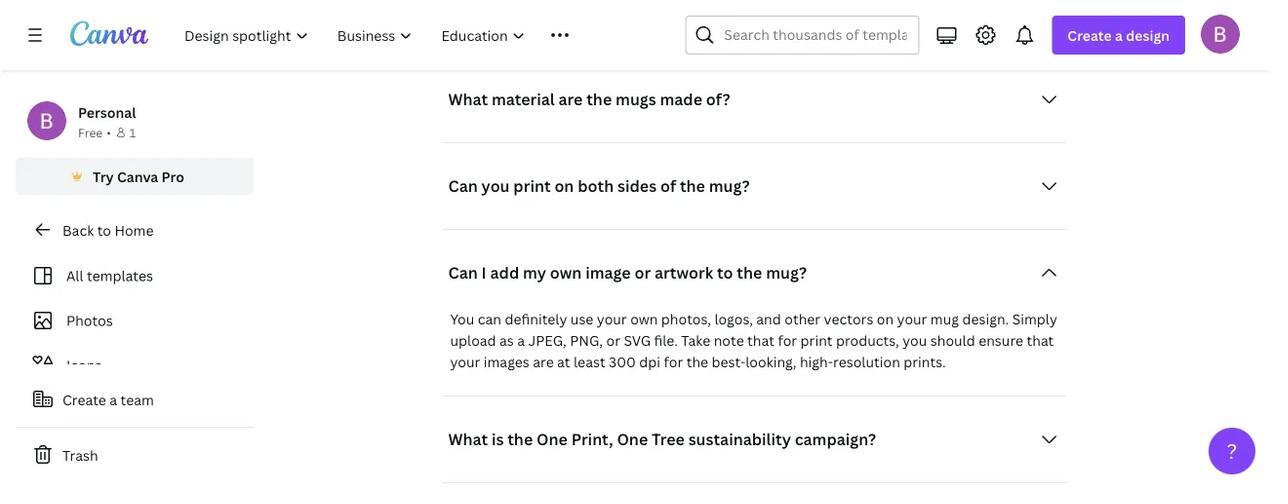 Task type: describe. For each thing, give the bounding box(es) containing it.
simply
[[1013, 310, 1058, 328]]

upload
[[450, 331, 496, 350]]

looking,
[[746, 353, 797, 371]]

own inside dropdown button
[[550, 262, 582, 283]]

bob builder image
[[1201, 14, 1240, 53]]

artwork
[[655, 262, 714, 283]]

try canva pro button
[[16, 158, 254, 195]]

file.
[[654, 331, 678, 350]]

what for what is the one print, one tree sustainability campaign?
[[448, 429, 488, 450]]

can you print on both sides of the mug?
[[448, 176, 750, 197]]

other
[[785, 310, 821, 328]]

mugs
[[616, 89, 656, 110]]

to inside back to home link
[[97, 221, 111, 240]]

mug? inside can you print on both sides of the mug? dropdown button
[[709, 176, 750, 197]]

Search search field
[[724, 17, 907, 54]]

create a design
[[1068, 26, 1170, 44]]

•
[[107, 124, 111, 141]]

? button
[[1209, 428, 1256, 475]]

can
[[478, 310, 502, 328]]

logos,
[[715, 310, 753, 328]]

1 vertical spatial for
[[664, 353, 683, 371]]

all
[[66, 267, 83, 285]]

made
[[660, 89, 703, 110]]

is
[[492, 429, 504, 450]]

all templates
[[66, 267, 153, 285]]

templates
[[87, 267, 153, 285]]

create a team button
[[16, 381, 254, 420]]

back to home
[[62, 221, 154, 240]]

jpeg,
[[528, 331, 567, 350]]

of?
[[706, 89, 730, 110]]

i
[[482, 262, 487, 283]]

back to home link
[[16, 211, 254, 250]]

note
[[714, 331, 744, 350]]

products,
[[836, 331, 900, 350]]

own inside you can definitely use your own photos, logos, and other vectors on your mug design. simply upload as a jpeg, png, or svg file. take note that for print products, you should ensure that your images are at least 300 dpi for the best-looking, high-resolution prints.
[[631, 310, 658, 328]]

the right of
[[680, 176, 705, 197]]

mug? inside can i add my own image or artwork to the mug? dropdown button
[[766, 262, 807, 283]]

create a design button
[[1052, 16, 1186, 55]]

and
[[757, 310, 781, 328]]

a for design
[[1115, 26, 1123, 44]]

should
[[931, 331, 976, 350]]

use
[[571, 310, 594, 328]]

print inside you can definitely use your own photos, logos, and other vectors on your mug design. simply upload as a jpeg, png, or svg file. take note that for print products, you should ensure that your images are at least 300 dpi for the best-looking, high-resolution prints.
[[801, 331, 833, 350]]

home
[[115, 221, 154, 240]]

photos link
[[27, 303, 242, 340]]

pro
[[162, 167, 184, 186]]

high-
[[800, 353, 833, 371]]

both
[[578, 176, 614, 197]]

can i add my own image or artwork to the mug?
[[448, 262, 807, 283]]

take
[[681, 331, 711, 350]]

dpi
[[639, 353, 661, 371]]

team
[[121, 391, 154, 409]]

you can definitely use your own photos, logos, and other vectors on your mug design. simply upload as a jpeg, png, or svg file. take note that for print products, you should ensure that your images are at least 300 dpi for the best-looking, high-resolution prints.
[[450, 310, 1058, 371]]

canva
[[117, 167, 158, 186]]

back
[[62, 221, 94, 240]]

print,
[[572, 429, 613, 450]]

1 horizontal spatial your
[[597, 310, 627, 328]]

you inside you can definitely use your own photos, logos, and other vectors on your mug design. simply upload as a jpeg, png, or svg file. take note that for print products, you should ensure that your images are at least 300 dpi for the best-looking, high-resolution prints.
[[903, 331, 927, 350]]

sustainability
[[689, 429, 791, 450]]

all templates link
[[27, 258, 242, 295]]

trash link
[[16, 436, 254, 475]]

tree
[[652, 429, 685, 450]]

design
[[1126, 26, 1170, 44]]

try canva pro
[[93, 167, 184, 186]]

prints.
[[904, 353, 946, 371]]

create a team
[[62, 391, 154, 409]]

a for team
[[110, 391, 117, 409]]

can for can i add my own image or artwork to the mug?
[[448, 262, 478, 283]]

free •
[[78, 124, 111, 141]]

can for can you print on both sides of the mug?
[[448, 176, 478, 197]]

icons
[[66, 357, 102, 375]]

material
[[492, 89, 555, 110]]

are inside "dropdown button"
[[559, 89, 583, 110]]

image
[[586, 262, 631, 283]]

1 one from the left
[[537, 429, 568, 450]]



Task type: locate. For each thing, give the bounding box(es) containing it.
create for create a design
[[1068, 26, 1112, 44]]

personal
[[78, 103, 136, 121]]

2 can from the top
[[448, 262, 478, 283]]

1 vertical spatial own
[[631, 310, 658, 328]]

to
[[97, 221, 111, 240], [717, 262, 733, 283]]

the down take
[[687, 353, 709, 371]]

what inside what material are the mugs made of? "dropdown button"
[[448, 89, 488, 110]]

or inside you can definitely use your own photos, logos, and other vectors on your mug design. simply upload as a jpeg, png, or svg file. take note that for print products, you should ensure that your images are at least 300 dpi for the best-looking, high-resolution prints.
[[606, 331, 621, 350]]

0 vertical spatial a
[[1115, 26, 1123, 44]]

create
[[1068, 26, 1112, 44], [62, 391, 106, 409]]

what material are the mugs made of? button
[[443, 80, 1067, 119]]

you
[[482, 176, 510, 197], [903, 331, 927, 350]]

are inside you can definitely use your own photos, logos, and other vectors on your mug design. simply upload as a jpeg, png, or svg file. take note that for print products, you should ensure that your images are at least 300 dpi for the best-looking, high-resolution prints.
[[533, 353, 554, 371]]

1 vertical spatial to
[[717, 262, 733, 283]]

what inside dropdown button
[[448, 429, 488, 450]]

png,
[[570, 331, 603, 350]]

vectors
[[824, 310, 874, 328]]

1 can from the top
[[448, 176, 478, 197]]

the up logos,
[[737, 262, 763, 283]]

free
[[78, 124, 103, 141]]

0 vertical spatial for
[[778, 331, 797, 350]]

best-
[[712, 353, 746, 371]]

1 horizontal spatial own
[[631, 310, 658, 328]]

0 vertical spatial or
[[635, 262, 651, 283]]

one left print, at the bottom of page
[[537, 429, 568, 450]]

1 horizontal spatial or
[[635, 262, 651, 283]]

what left material
[[448, 89, 488, 110]]

photos
[[66, 312, 113, 330]]

resolution
[[833, 353, 901, 371]]

1 vertical spatial or
[[606, 331, 621, 350]]

print up high-
[[801, 331, 833, 350]]

on left both
[[555, 176, 574, 197]]

1 horizontal spatial create
[[1068, 26, 1112, 44]]

as
[[500, 331, 514, 350]]

svg
[[624, 331, 651, 350]]

mug? up other
[[766, 262, 807, 283]]

0 horizontal spatial your
[[450, 353, 480, 371]]

create inside dropdown button
[[1068, 26, 1112, 44]]

for
[[778, 331, 797, 350], [664, 353, 683, 371]]

you up add
[[482, 176, 510, 197]]

try
[[93, 167, 114, 186]]

create for create a team
[[62, 391, 106, 409]]

1 horizontal spatial print
[[801, 331, 833, 350]]

1 vertical spatial a
[[517, 331, 525, 350]]

0 horizontal spatial or
[[606, 331, 621, 350]]

a
[[1115, 26, 1123, 44], [517, 331, 525, 350], [110, 391, 117, 409]]

1 horizontal spatial are
[[559, 89, 583, 110]]

what material are the mugs made of?
[[448, 89, 730, 110]]

ensure
[[979, 331, 1024, 350]]

2 one from the left
[[617, 429, 648, 450]]

0 horizontal spatial create
[[62, 391, 106, 409]]

the left mugs
[[587, 89, 612, 110]]

1 vertical spatial what
[[448, 429, 488, 450]]

own right my
[[550, 262, 582, 283]]

the right 'is'
[[508, 429, 533, 450]]

your right use
[[597, 310, 627, 328]]

that down and
[[748, 331, 775, 350]]

0 horizontal spatial for
[[664, 353, 683, 371]]

on up products,
[[877, 310, 894, 328]]

your
[[597, 310, 627, 328], [897, 310, 927, 328], [450, 353, 480, 371]]

can you print on both sides of the mug? button
[[443, 167, 1067, 206]]

1 what from the top
[[448, 89, 488, 110]]

2 horizontal spatial your
[[897, 310, 927, 328]]

0 horizontal spatial mug?
[[709, 176, 750, 197]]

sides
[[618, 176, 657, 197]]

1 vertical spatial print
[[801, 331, 833, 350]]

can
[[448, 176, 478, 197], [448, 262, 478, 283]]

you
[[450, 310, 475, 328]]

mug? right of
[[709, 176, 750, 197]]

what for what material are the mugs made of?
[[448, 89, 488, 110]]

photos,
[[661, 310, 711, 328]]

0 horizontal spatial on
[[555, 176, 574, 197]]

1 vertical spatial you
[[903, 331, 927, 350]]

0 vertical spatial can
[[448, 176, 478, 197]]

what left 'is'
[[448, 429, 488, 450]]

trash
[[62, 446, 98, 465]]

top level navigation element
[[172, 16, 639, 55], [172, 16, 639, 55]]

are right material
[[559, 89, 583, 110]]

0 vertical spatial create
[[1068, 26, 1112, 44]]

for down file.
[[664, 353, 683, 371]]

one left tree
[[617, 429, 648, 450]]

that
[[748, 331, 775, 350], [1027, 331, 1054, 350]]

create inside button
[[62, 391, 106, 409]]

None search field
[[685, 16, 920, 55]]

0 horizontal spatial that
[[748, 331, 775, 350]]

a left design
[[1115, 26, 1123, 44]]

a right as
[[517, 331, 525, 350]]

print
[[514, 176, 551, 197], [801, 331, 833, 350]]

the inside "dropdown button"
[[587, 89, 612, 110]]

icons link
[[27, 347, 242, 384]]

1 horizontal spatial mug?
[[766, 262, 807, 283]]

0 horizontal spatial print
[[514, 176, 551, 197]]

0 vertical spatial you
[[482, 176, 510, 197]]

2 horizontal spatial a
[[1115, 26, 1123, 44]]

0 vertical spatial print
[[514, 176, 551, 197]]

on inside can you print on both sides of the mug? dropdown button
[[555, 176, 574, 197]]

on
[[555, 176, 574, 197], [877, 310, 894, 328]]

own up svg
[[631, 310, 658, 328]]

0 horizontal spatial you
[[482, 176, 510, 197]]

1 horizontal spatial on
[[877, 310, 894, 328]]

my
[[523, 262, 546, 283]]

1 horizontal spatial that
[[1027, 331, 1054, 350]]

what is the one print, one tree sustainability campaign? button
[[443, 421, 1067, 460]]

0 horizontal spatial one
[[537, 429, 568, 450]]

2 vertical spatial a
[[110, 391, 117, 409]]

one
[[537, 429, 568, 450], [617, 429, 648, 450]]

0 vertical spatial on
[[555, 176, 574, 197]]

create left design
[[1068, 26, 1112, 44]]

1 horizontal spatial you
[[903, 331, 927, 350]]

2 what from the top
[[448, 429, 488, 450]]

1 horizontal spatial for
[[778, 331, 797, 350]]

design.
[[963, 310, 1009, 328]]

on inside you can definitely use your own photos, logos, and other vectors on your mug design. simply upload as a jpeg, png, or svg file. take note that for print products, you should ensure that your images are at least 300 dpi for the best-looking, high-resolution prints.
[[877, 310, 894, 328]]

create down icons
[[62, 391, 106, 409]]

of
[[661, 176, 676, 197]]

a left team
[[110, 391, 117, 409]]

your left mug
[[897, 310, 927, 328]]

2 that from the left
[[1027, 331, 1054, 350]]

what is the one print, one tree sustainability campaign?
[[448, 429, 876, 450]]

1 vertical spatial mug?
[[766, 262, 807, 283]]

to right artwork
[[717, 262, 733, 283]]

least
[[574, 353, 606, 371]]

a inside dropdown button
[[1115, 26, 1123, 44]]

1 that from the left
[[748, 331, 775, 350]]

1
[[130, 124, 136, 141]]

mug?
[[709, 176, 750, 197], [766, 262, 807, 283]]

you inside dropdown button
[[482, 176, 510, 197]]

mug
[[931, 310, 959, 328]]

for down other
[[778, 331, 797, 350]]

print left both
[[514, 176, 551, 197]]

can i add my own image or artwork to the mug? button
[[443, 254, 1067, 293]]

you up prints.
[[903, 331, 927, 350]]

are
[[559, 89, 583, 110], [533, 353, 554, 371]]

add
[[490, 262, 519, 283]]

0 vertical spatial are
[[559, 89, 583, 110]]

1 horizontal spatial to
[[717, 262, 733, 283]]

at
[[557, 353, 570, 371]]

or inside can i add my own image or artwork to the mug? dropdown button
[[635, 262, 651, 283]]

what
[[448, 89, 488, 110], [448, 429, 488, 450]]

1 vertical spatial create
[[62, 391, 106, 409]]

or right image
[[635, 262, 651, 283]]

0 horizontal spatial a
[[110, 391, 117, 409]]

1 vertical spatial on
[[877, 310, 894, 328]]

are left 'at'
[[533, 353, 554, 371]]

0 vertical spatial own
[[550, 262, 582, 283]]

0 horizontal spatial to
[[97, 221, 111, 240]]

0 vertical spatial to
[[97, 221, 111, 240]]

1 horizontal spatial one
[[617, 429, 648, 450]]

images
[[484, 353, 530, 371]]

campaign?
[[795, 429, 876, 450]]

1 vertical spatial are
[[533, 353, 554, 371]]

a inside button
[[110, 391, 117, 409]]

or up 300
[[606, 331, 621, 350]]

0 horizontal spatial own
[[550, 262, 582, 283]]

the
[[587, 89, 612, 110], [680, 176, 705, 197], [737, 262, 763, 283], [687, 353, 709, 371], [508, 429, 533, 450]]

1 vertical spatial can
[[448, 262, 478, 283]]

?
[[1227, 438, 1238, 465]]

that down simply
[[1027, 331, 1054, 350]]

0 horizontal spatial are
[[533, 353, 554, 371]]

to inside can i add my own image or artwork to the mug? dropdown button
[[717, 262, 733, 283]]

0 vertical spatial what
[[448, 89, 488, 110]]

print inside dropdown button
[[514, 176, 551, 197]]

300
[[609, 353, 636, 371]]

your down upload
[[450, 353, 480, 371]]

1 horizontal spatial a
[[517, 331, 525, 350]]

definitely
[[505, 310, 567, 328]]

the inside you can definitely use your own photos, logos, and other vectors on your mug design. simply upload as a jpeg, png, or svg file. take note that for print products, you should ensure that your images are at least 300 dpi for the best-looking, high-resolution prints.
[[687, 353, 709, 371]]

to right 'back'
[[97, 221, 111, 240]]

a inside you can definitely use your own photos, logos, and other vectors on your mug design. simply upload as a jpeg, png, or svg file. take note that for print products, you should ensure that your images are at least 300 dpi for the best-looking, high-resolution prints.
[[517, 331, 525, 350]]

0 vertical spatial mug?
[[709, 176, 750, 197]]



Task type: vqa. For each thing, say whether or not it's contained in the screenshot.
LEAST
yes



